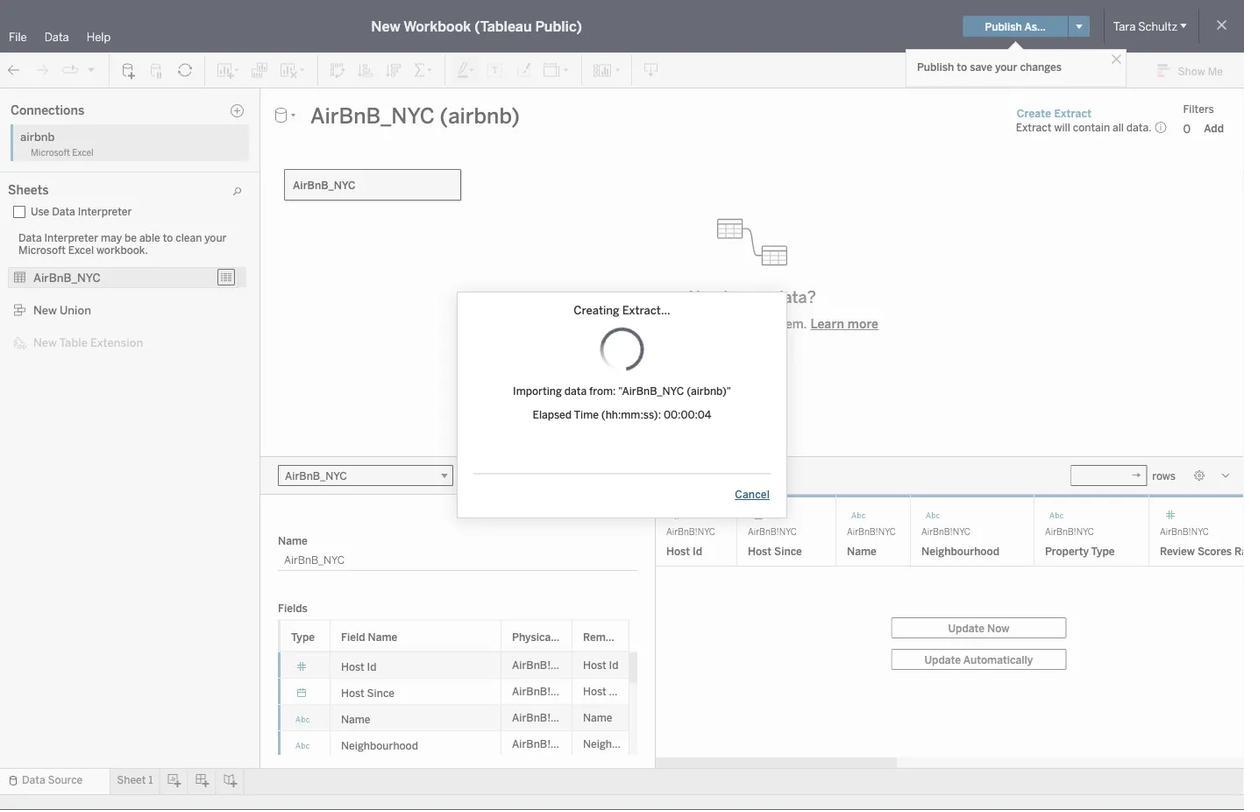 Task type: locate. For each thing, give the bounding box(es) containing it.
sheet down rows
[[349, 156, 397, 181]]

replay animation image down the help
[[86, 64, 96, 75]]

new for new union
[[33, 303, 57, 317]]

None text field
[[303, 103, 1000, 129], [1071, 466, 1147, 487], [303, 103, 1000, 129], [1071, 466, 1147, 487]]

replay animation image right redo icon
[[61, 62, 79, 79]]

your right save
[[995, 60, 1017, 73]]

type
[[90, 277, 113, 290], [76, 296, 99, 309], [1091, 546, 1115, 558], [291, 632, 315, 644]]

microsoft down airbnb
[[31, 147, 70, 158]]

1 vertical spatial more
[[848, 317, 879, 332]]

Name text field
[[278, 551, 637, 572]]

1 horizontal spatial sheet 1
[[349, 156, 411, 181]]

refresh data source image
[[176, 62, 194, 79]]

publish left as...
[[985, 20, 1022, 33]]

table down zipcode
[[59, 336, 88, 350]]

1
[[401, 156, 411, 181], [148, 775, 153, 787]]

need
[[688, 288, 728, 307]]

2 horizontal spatial to
[[957, 60, 967, 73]]

tables
[[655, 317, 691, 332]]

data interpreter may be able to clean your microsoft excel workbook.
[[18, 231, 227, 257]]

extract up will
[[1054, 107, 1092, 120]]

table left remote
[[556, 632, 582, 644]]

update automatically
[[924, 654, 1033, 667]]

type left review
[[1091, 546, 1115, 558]]

fit image
[[543, 62, 571, 79]]

create
[[1017, 107, 1051, 120]]

0 vertical spatial property type
[[45, 277, 113, 290]]

1 vertical spatial your
[[204, 231, 227, 244]]

0 horizontal spatial replay animation image
[[61, 62, 79, 79]]

data
[[44, 30, 69, 44], [11, 93, 36, 107], [52, 206, 75, 218], [18, 231, 42, 244], [22, 775, 45, 787]]

grid containing type
[[278, 620, 681, 811]]

to inside data interpreter may be able to clean your microsoft excel workbook.
[[163, 231, 173, 244]]

1 right source
[[148, 775, 153, 787]]

host since
[[45, 222, 98, 235], [748, 546, 802, 558], [583, 686, 636, 698], [341, 687, 395, 700]]

00:00:04
[[664, 409, 711, 421]]

publish as...
[[985, 20, 1046, 33]]

0 vertical spatial airbnb_nyc
[[22, 119, 84, 132]]

interpreter up the may on the top left of page
[[78, 206, 132, 218]]

close image
[[1108, 51, 1125, 68]]

drag
[[625, 317, 652, 332]]

0 vertical spatial interpreter
[[78, 206, 132, 218]]

0 horizontal spatial field
[[341, 632, 365, 644]]

pages
[[202, 94, 231, 107]]

Search text field
[[5, 152, 119, 173]]

clear sheet image
[[279, 62, 307, 79]]

1 vertical spatial sheet 1
[[117, 775, 153, 787]]

0 horizontal spatial your
[[204, 231, 227, 244]]

need more data?
[[688, 288, 816, 307]]

more up drag tables here to relate them. learn more
[[731, 288, 770, 307]]

physical
[[512, 632, 554, 644]]

show/hide cards image
[[593, 62, 621, 79]]

add button
[[1196, 120, 1232, 137]]

excel left the may on the top left of page
[[68, 244, 94, 257]]

1 field from the left
[[341, 632, 365, 644]]

extract will contain all data.
[[1016, 121, 1152, 134]]

to left save
[[957, 60, 967, 73]]

union
[[60, 303, 91, 317]]

1 vertical spatial property type
[[1045, 546, 1115, 558]]

1 horizontal spatial table
[[556, 632, 582, 644]]

row group
[[278, 653, 660, 811]]

2 vertical spatial airbnb_nyc
[[33, 271, 101, 285]]

1 row from the top
[[278, 653, 629, 679]]

more
[[731, 288, 770, 307], [848, 317, 879, 332]]

excel
[[72, 147, 94, 158], [68, 244, 94, 257]]

0 horizontal spatial 1
[[148, 775, 153, 787]]

cancel link
[[734, 488, 771, 502]]

1 vertical spatial microsoft
[[18, 244, 66, 257]]

publish left save
[[917, 60, 954, 73]]

contain
[[1073, 121, 1110, 134]]

0 vertical spatial 1
[[401, 156, 411, 181]]

1 vertical spatial interpreter
[[44, 231, 98, 244]]

0 vertical spatial publish
[[985, 20, 1022, 33]]

replay animation image
[[61, 62, 79, 79], [86, 64, 96, 75]]

1 vertical spatial to
[[163, 231, 173, 244]]

update
[[948, 622, 985, 635], [924, 654, 961, 667]]

field
[[341, 632, 365, 644], [625, 632, 649, 644]]

0 vertical spatial property
[[45, 277, 88, 290]]

save
[[970, 60, 992, 73]]

1 vertical spatial update
[[924, 654, 961, 667]]

color
[[196, 259, 221, 270]]

elapsed
[[533, 409, 572, 421]]

1 vertical spatial publish
[[917, 60, 954, 73]]

0 vertical spatial microsoft
[[31, 147, 70, 158]]

extract down create
[[1016, 121, 1052, 134]]

microsoft down use
[[18, 244, 66, 257]]

microsoft
[[31, 147, 70, 158], [18, 244, 66, 257]]

totals image
[[413, 62, 434, 79]]

download image
[[643, 62, 660, 79]]

tara
[[1113, 19, 1136, 33]]

1 vertical spatial table
[[556, 632, 582, 644]]

from:
[[589, 385, 616, 398]]

importing data from: "airbnb_nyc (airbnb)"
[[513, 385, 731, 398]]

update left the now
[[948, 622, 985, 635]]

2 vertical spatial new
[[33, 336, 57, 350]]

1 down columns
[[401, 156, 411, 181]]

2 vertical spatial to
[[722, 317, 734, 332]]

0 horizontal spatial sheet
[[117, 775, 146, 787]]

format workbook image
[[515, 62, 532, 79]]

new up "sort descending" image on the top of the page
[[371, 18, 400, 35]]

schultz
[[1138, 19, 1177, 33]]

1 vertical spatial sheet
[[117, 775, 146, 787]]

excel down airbnb_nyc (airbnb)
[[72, 147, 94, 158]]

update automatically button
[[891, 650, 1066, 671]]

analytics
[[81, 93, 131, 107]]

use
[[31, 206, 49, 218]]

more right learn
[[848, 317, 879, 332]]

new down zipcode
[[33, 336, 57, 350]]

redo image
[[33, 62, 51, 79]]

0 vertical spatial new
[[371, 18, 400, 35]]

new
[[371, 18, 400, 35], [33, 303, 57, 317], [33, 336, 57, 350]]

1 horizontal spatial sheet
[[349, 156, 397, 181]]

data inside data interpreter may be able to clean your microsoft excel workbook.
[[18, 231, 42, 244]]

duplicate image
[[251, 62, 268, 79]]

update inside 'button'
[[924, 654, 961, 667]]

creating
[[574, 303, 620, 317]]

your right clean
[[204, 231, 227, 244]]

0 vertical spatial more
[[731, 288, 770, 307]]

1 vertical spatial new
[[33, 303, 57, 317]]

now
[[987, 622, 1009, 635]]

grid
[[656, 495, 1244, 769], [278, 620, 681, 811]]

fields
[[278, 602, 308, 615]]

0 vertical spatial extract
[[1054, 107, 1092, 120]]

0 horizontal spatial extract
[[1016, 121, 1052, 134]]

extract
[[1054, 107, 1092, 120], [1016, 121, 1052, 134]]

0 vertical spatial update
[[948, 622, 985, 635]]

1 vertical spatial property
[[1045, 546, 1089, 558]]

airbnb!nyc
[[666, 527, 715, 537], [748, 527, 797, 537], [847, 527, 896, 537], [921, 527, 970, 537], [1045, 527, 1094, 537], [1160, 527, 1209, 537], [512, 659, 572, 672], [512, 686, 572, 698], [512, 712, 572, 725], [512, 738, 572, 751]]

table for remote
[[556, 632, 582, 644]]

1 horizontal spatial 1
[[401, 156, 411, 181]]

interpreter down "use data interpreter"
[[44, 231, 98, 244]]

update inside button
[[948, 622, 985, 635]]

to right here
[[722, 317, 734, 332]]

swap rows and columns image
[[329, 62, 346, 79]]

cancel
[[735, 489, 770, 501]]

measure names
[[45, 333, 123, 345]]

field name
[[341, 632, 397, 644]]

0 horizontal spatial sheet 1
[[117, 775, 153, 787]]

to right the able
[[163, 231, 173, 244]]

sheet 1
[[349, 156, 411, 181], [117, 775, 153, 787]]

1 horizontal spatial your
[[995, 60, 1017, 73]]

(airbnb)"
[[687, 385, 731, 398]]

0 vertical spatial sheet
[[349, 156, 397, 181]]

0 horizontal spatial to
[[163, 231, 173, 244]]

new data source image
[[120, 62, 138, 79]]

scores
[[1198, 546, 1232, 558]]

update for update now
[[948, 622, 985, 635]]

0 horizontal spatial publish
[[917, 60, 954, 73]]

sheet 1 right source
[[117, 775, 153, 787]]

to
[[957, 60, 967, 73], [163, 231, 173, 244], [722, 317, 734, 332]]

host
[[45, 204, 68, 217], [45, 222, 68, 235], [666, 546, 690, 558], [748, 546, 772, 558], [583, 659, 606, 672], [341, 661, 364, 674], [583, 686, 606, 698], [341, 687, 364, 700]]

0 vertical spatial excel
[[72, 147, 94, 158]]

update down update now
[[924, 654, 961, 667]]

1 horizontal spatial more
[[848, 317, 879, 332]]

0 vertical spatial sheet 1
[[349, 156, 411, 181]]

new left union
[[33, 303, 57, 317]]

publish inside button
[[985, 20, 1022, 33]]

host since down field name
[[341, 687, 395, 700]]

host since down "use data interpreter"
[[45, 222, 98, 235]]

all
[[1113, 121, 1124, 134]]

interpreter
[[78, 206, 132, 218], [44, 231, 98, 244]]

sheet 1 down rows
[[349, 156, 411, 181]]

changes
[[1020, 60, 1062, 73]]

0 vertical spatial table
[[59, 336, 88, 350]]

publish for publish as...
[[985, 20, 1022, 33]]

0 vertical spatial to
[[957, 60, 967, 73]]

sheet right source
[[117, 775, 146, 787]]

sheet
[[349, 156, 397, 181], [117, 775, 146, 787]]

1 horizontal spatial publish
[[985, 20, 1022, 33]]

airbnb
[[20, 130, 55, 144]]

file
[[9, 30, 27, 44]]

name
[[45, 241, 74, 253], [278, 535, 308, 548], [847, 546, 877, 558], [368, 632, 397, 644], [651, 632, 681, 644], [583, 712, 612, 725], [341, 714, 370, 726]]

0 horizontal spatial table
[[59, 336, 88, 350]]

creating extract...
[[574, 303, 670, 317]]

"airbnb_nyc
[[618, 385, 684, 398]]

property type
[[45, 277, 113, 290], [1045, 546, 1115, 558]]

row group containing airbnb!nyc
[[278, 653, 660, 811]]

row
[[278, 653, 629, 679], [278, 679, 636, 705], [278, 705, 629, 732], [278, 732, 660, 758]]

0 horizontal spatial more
[[731, 288, 770, 307]]

airbnb_nyc (airbnb)
[[22, 119, 127, 132]]

1 horizontal spatial field
[[625, 632, 649, 644]]

0 horizontal spatial property
[[45, 277, 88, 290]]

0 vertical spatial your
[[995, 60, 1017, 73]]

1 horizontal spatial property
[[1045, 546, 1089, 558]]

2 field from the left
[[625, 632, 649, 644]]

data down use
[[18, 231, 42, 244]]

1 vertical spatial excel
[[68, 244, 94, 257]]

property
[[45, 277, 88, 290], [1045, 546, 1089, 558]]



Task type: describe. For each thing, give the bounding box(es) containing it.
room type
[[45, 296, 99, 309]]

3 row from the top
[[278, 705, 629, 732]]

marks
[[202, 186, 232, 199]]

rows
[[363, 123, 389, 136]]

type up "room type"
[[90, 277, 113, 290]]

filters
[[1183, 103, 1214, 116]]

microsoft inside data interpreter may be able to clean your microsoft excel workbook.
[[18, 244, 66, 257]]

(airbnb)
[[87, 119, 127, 132]]

excel inside airbnb microsoft excel
[[72, 147, 94, 158]]

property inside grid
[[1045, 546, 1089, 558]]

(tableau
[[475, 18, 532, 35]]

clean
[[176, 231, 202, 244]]

tables
[[16, 183, 50, 197]]

show
[[1178, 65, 1205, 77]]

undo image
[[5, 62, 23, 79]]

show me button
[[1150, 57, 1239, 84]]

public)
[[535, 18, 582, 35]]

host since down cancel
[[748, 546, 802, 558]]

will
[[1054, 121, 1070, 134]]

drag tables here to relate them. learn more
[[625, 317, 879, 332]]

excel inside data interpreter may be able to clean your microsoft excel workbook.
[[68, 244, 94, 257]]

type right the room
[[76, 296, 99, 309]]

1 vertical spatial 1
[[148, 775, 153, 787]]

learn
[[810, 317, 844, 332]]

microsoft inside airbnb microsoft excel
[[31, 147, 70, 158]]

0
[[1183, 122, 1191, 136]]

grid containing host id
[[656, 495, 1244, 769]]

1 horizontal spatial extract
[[1054, 107, 1092, 120]]

rows
[[1152, 470, 1176, 482]]

ra
[[1235, 546, 1244, 558]]

may
[[101, 231, 122, 244]]

create extract link
[[1016, 106, 1093, 121]]

airbnb!nyc inside airbnb!nyc review scores ra
[[1160, 527, 1209, 537]]

measure
[[45, 333, 87, 345]]

type down fields
[[291, 632, 315, 644]]

new workbook (tableau public)
[[371, 18, 582, 35]]

interpreter inside data interpreter may be able to clean your microsoft excel workbook.
[[44, 231, 98, 244]]

extract...
[[622, 303, 670, 317]]

collapse image
[[160, 96, 171, 106]]

airbnb microsoft excel
[[20, 130, 94, 158]]

1 vertical spatial airbnb_nyc
[[293, 179, 356, 192]]

update now
[[948, 622, 1009, 635]]

publish to save your changes
[[917, 60, 1062, 73]]

them.
[[773, 317, 807, 332]]

able
[[139, 231, 160, 244]]

2 row from the top
[[278, 679, 636, 705]]

extension
[[90, 336, 143, 350]]

workbook
[[403, 18, 471, 35]]

1 horizontal spatial property type
[[1045, 546, 1115, 558]]

create extract
[[1017, 107, 1092, 120]]

review
[[1160, 546, 1195, 558]]

remote
[[583, 632, 622, 644]]

data up redo icon
[[44, 30, 69, 44]]

automatically
[[963, 654, 1033, 667]]

relate
[[737, 317, 770, 332]]

be
[[125, 231, 137, 244]]

1 horizontal spatial to
[[722, 317, 734, 332]]

(hh:mm:ss):
[[601, 409, 661, 421]]

sort ascending image
[[357, 62, 374, 79]]

zipcode
[[45, 314, 85, 327]]

0 horizontal spatial property type
[[45, 277, 113, 290]]

new table extension
[[33, 336, 143, 350]]

data left source
[[22, 775, 45, 787]]

size
[[249, 259, 268, 270]]

1 vertical spatial extract
[[1016, 121, 1052, 134]]

1 horizontal spatial replay animation image
[[86, 64, 96, 75]]

workbook.
[[96, 244, 148, 257]]

data.
[[1126, 121, 1152, 134]]

data right use
[[52, 206, 75, 218]]

me
[[1208, 65, 1223, 77]]

new union
[[33, 303, 91, 317]]

source
[[48, 775, 83, 787]]

airbnb!nyc review scores ra
[[1160, 527, 1244, 558]]

connections
[[11, 103, 84, 118]]

new worksheet image
[[216, 62, 240, 79]]

publish for publish to save your changes
[[917, 60, 954, 73]]

show me
[[1178, 65, 1223, 77]]

airbnb!nyc inside airbnb!nyc neighbourhood
[[921, 527, 970, 537]]

importing
[[513, 385, 562, 398]]

tara schultz
[[1113, 19, 1177, 33]]

4 row from the top
[[278, 732, 660, 758]]

learn more link
[[810, 316, 880, 333]]

columns
[[363, 93, 407, 106]]

show labels image
[[487, 62, 504, 79]]

highlight image
[[456, 62, 476, 79]]

sort descending image
[[385, 62, 402, 79]]

airbnb!nyc neighbourhood
[[921, 527, 999, 558]]

data source
[[22, 775, 83, 787]]

host since down remote
[[583, 686, 636, 698]]

data?
[[774, 288, 816, 307]]

use data interpreter
[[31, 206, 132, 218]]

elapsed time (hh:mm:ss): 00:00:04
[[533, 409, 711, 421]]

tooltip
[[243, 308, 274, 320]]

physical table remote field name
[[512, 632, 681, 644]]

table for extension
[[59, 336, 88, 350]]

publish as... button
[[963, 16, 1068, 37]]

pause auto updates image
[[148, 62, 166, 79]]

room
[[45, 296, 74, 309]]

data down undo icon
[[11, 93, 36, 107]]

update now button
[[891, 618, 1066, 639]]

new for new table extension
[[33, 336, 57, 350]]

names
[[89, 333, 123, 345]]

new for new workbook (tableau public)
[[371, 18, 400, 35]]

update for update automatically
[[924, 654, 961, 667]]

here
[[694, 317, 719, 332]]

help
[[87, 30, 111, 44]]

your inside data interpreter may be able to clean your microsoft excel workbook.
[[204, 231, 227, 244]]

data
[[564, 385, 587, 398]]



Task type: vqa. For each thing, say whether or not it's contained in the screenshot.
New corresponding to New Table Extension
yes



